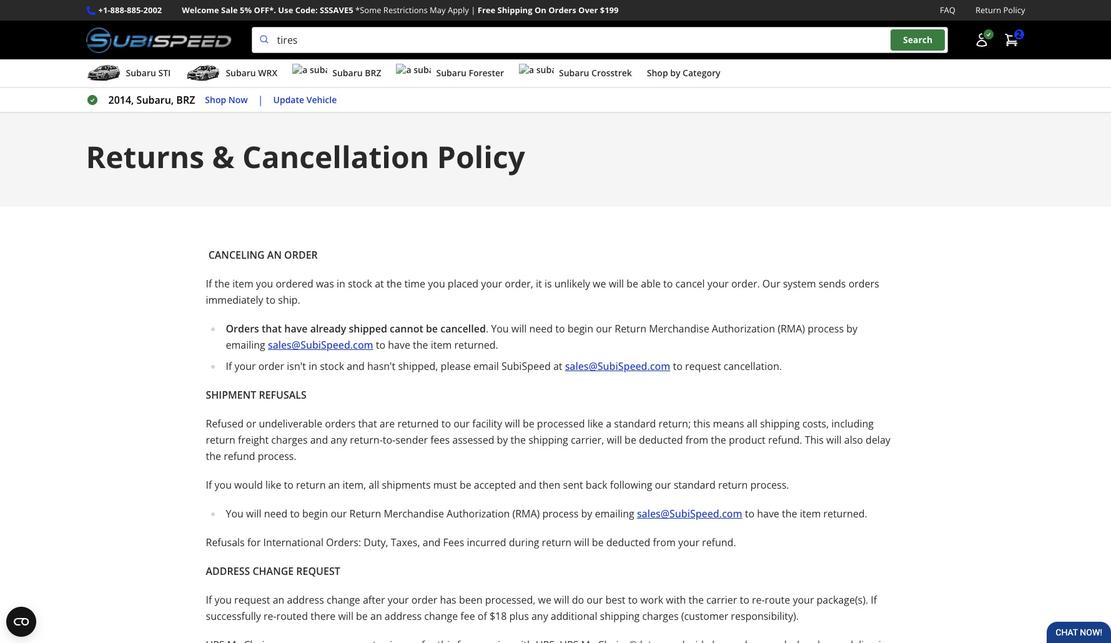 Task type: vqa. For each thing, say whether or not it's contained in the screenshot.
THE IN in the 50 In Stock SS15WRXSQ.2
no



Task type: describe. For each thing, give the bounding box(es) containing it.
subaru for subaru sti
[[126, 67, 156, 79]]

with
[[666, 593, 686, 607]]

your up the "shipment refusals"
[[235, 359, 256, 373]]

&
[[212, 136, 235, 177]]

*some
[[356, 4, 382, 16]]

your right 'after'
[[388, 593, 409, 607]]

return;
[[659, 417, 691, 431]]

brz inside subaru brz dropdown button
[[365, 67, 382, 79]]

shop now
[[205, 94, 248, 105]]

a subaru forester thumbnail image image
[[397, 64, 432, 83]]

returns & cancellation policy
[[86, 136, 526, 177]]

we inside if the item you ordered was in stock at the time you placed your order, it is unlikely we will be able to cancel your order. our system sends orders immediately to ship.
[[593, 277, 607, 291]]

return inside . you will need to begin our return merchandise authorization (rma) process by emailing
[[615, 322, 647, 336]]

subaru,
[[137, 93, 174, 107]]

forester
[[469, 67, 504, 79]]

package(s).
[[817, 593, 869, 607]]

if for if you request an address change after your order has been processed, we will do our best to work with the carrier to re-route your package(s). if successfully re-routed there will be an address change fee of $18 plus any additional shipping charges (customer responsibility).
[[206, 593, 212, 607]]

will down would
[[246, 507, 262, 521]]

unlikely
[[555, 277, 591, 291]]

+1-888-885-2002 link
[[98, 4, 162, 17]]

must
[[434, 478, 457, 492]]

our inside the if you request an address change after your order has been processed, we will do our best to work with the carrier to re-route your package(s). if successfully re-routed there will be an address change fee of $18 plus any additional shipping charges (customer responsibility).
[[587, 593, 603, 607]]

a subaru wrx thumbnail image image
[[186, 64, 221, 83]]

the inside the if you request an address change after your order has been processed, we will do our best to work with the carrier to re-route your package(s). if successfully re-routed there will be an address change fee of $18 plus any additional shipping charges (customer responsibility).
[[689, 593, 704, 607]]

shop for shop now
[[205, 94, 226, 105]]

(customer
[[682, 609, 729, 623]]

authorization inside . you will need to begin our return merchandise authorization (rma) process by emailing
[[712, 322, 776, 336]]

begin inside . you will need to begin our return merchandise authorization (rma) process by emailing
[[568, 322, 594, 336]]

1 horizontal spatial an
[[329, 478, 340, 492]]

over
[[579, 4, 598, 16]]

from inside refused or undeliverable orders that are returned to our facility will be processed like a standard return; this means all shipping costs, including return freight charges and any return-to-sender fees assessed by the shipping carrier, will be deducted from the product refund. this will also delay the refund process.
[[686, 433, 709, 447]]

0 vertical spatial that
[[262, 322, 282, 336]]

. you will need to begin our return merchandise authorization (rma) process by emailing
[[226, 322, 858, 352]]

is
[[545, 277, 552, 291]]

would
[[234, 478, 263, 492]]

welcome sale 5% off*. use code: sssave5
[[182, 4, 354, 16]]

0 vertical spatial request
[[686, 359, 722, 373]]

emailing inside . you will need to begin our return merchandise authorization (rma) process by emailing
[[226, 338, 266, 352]]

search button
[[891, 30, 946, 51]]

will right facility
[[505, 417, 521, 431]]

if right package(s).
[[871, 593, 878, 607]]

of
[[478, 609, 487, 623]]

a subaru sti thumbnail image image
[[86, 64, 121, 83]]

subispeed logo image
[[86, 27, 232, 53]]

will right there
[[338, 609, 354, 623]]

0 horizontal spatial process
[[543, 507, 579, 521]]

by inside dropdown button
[[671, 67, 681, 79]]

ship.
[[278, 293, 300, 307]]

sales@subispeed.com link for if your order isn't in stock and hasn't shipped, please email subispeed at
[[565, 359, 671, 373]]

welcome
[[182, 4, 219, 16]]

0 horizontal spatial stock
[[320, 359, 344, 373]]

1 vertical spatial orders
[[226, 322, 259, 336]]

+1-888-885-2002
[[98, 4, 162, 16]]

facility
[[473, 417, 503, 431]]

subaru forester
[[437, 67, 504, 79]]

or
[[246, 417, 256, 431]]

undeliverable
[[259, 417, 323, 431]]

1 horizontal spatial standard
[[674, 478, 716, 492]]

2 horizontal spatial item
[[800, 507, 821, 521]]

1 vertical spatial authorization
[[447, 507, 510, 521]]

1 vertical spatial merchandise
[[384, 507, 444, 521]]

subispeed
[[502, 359, 551, 373]]

1 vertical spatial returned.
[[824, 507, 868, 521]]

faq link
[[941, 4, 956, 17]]

shipment
[[206, 388, 256, 402]]

request inside the if you request an address change after your order has been processed, we will do our best to work with the carrier to re-route your package(s). if successfully re-routed there will be an address change fee of $18 plus any additional shipping charges (customer responsibility).
[[234, 593, 270, 607]]

costs,
[[803, 417, 829, 431]]

0 horizontal spatial returned.
[[455, 338, 499, 352]]

0 horizontal spatial like
[[266, 478, 282, 492]]

order.
[[732, 277, 760, 291]]

change
[[253, 564, 294, 578]]

be inside the if you request an address change after your order has been processed, we will do our best to work with the carrier to re-route your package(s). if successfully re-routed there will be an address change fee of $18 plus any additional shipping charges (customer responsibility).
[[356, 609, 368, 623]]

placed
[[448, 277, 479, 291]]

1 vertical spatial |
[[258, 93, 263, 107]]

we inside the if you request an address change after your order has been processed, we will do our best to work with the carrier to re-route your package(s). if successfully re-routed there will be an address change fee of $18 plus any additional shipping charges (customer responsibility).
[[538, 593, 552, 607]]

that inside refused or undeliverable orders that are returned to our facility will be processed like a standard return; this means all shipping costs, including return freight charges and any return-to-sender fees assessed by the shipping carrier, will be deducted from the product refund. this will also delay the refund process.
[[358, 417, 377, 431]]

a subaru brz thumbnail image image
[[293, 64, 328, 83]]

return inside return policy link
[[976, 4, 1002, 16]]

1 vertical spatial in
[[309, 359, 318, 373]]

isn't
[[287, 359, 306, 373]]

to-
[[383, 433, 396, 447]]

charges inside the if you request an address change after your order has been processed, we will do our best to work with the carrier to re-route your package(s). if successfully re-routed there will be an address change fee of $18 plus any additional shipping charges (customer responsibility).
[[643, 609, 679, 623]]

processed
[[537, 417, 585, 431]]

sales@subispeed.com to have the item returned.
[[268, 338, 499, 352]]

order inside the if you request an address change after your order has been processed, we will do our best to work with the carrier to re-route your package(s). if successfully re-routed there will be an address change fee of $18 plus any additional shipping charges (customer responsibility).
[[412, 593, 438, 607]]

refund. this
[[769, 433, 824, 447]]

shop by category
[[647, 67, 721, 79]]

for international
[[247, 536, 324, 549]]

sales@subispeed.com for you will need to begin our return merchandise authorization (rma) process by emailing
[[637, 507, 743, 521]]

1 horizontal spatial process.
[[751, 478, 790, 492]]

will left "do"
[[554, 593, 570, 607]]

return left item,
[[296, 478, 326, 492]]

faq
[[941, 4, 956, 16]]

crosstrek
[[592, 67, 632, 79]]

order
[[284, 248, 318, 262]]

your left order,
[[481, 277, 503, 291]]

best
[[606, 593, 626, 607]]

return down you will need to begin our return merchandise authorization (rma) process by emailing sales@subispeed.com to have the item returned.
[[542, 536, 572, 549]]

return policy
[[976, 4, 1026, 16]]

merchandise inside . you will need to begin our return merchandise authorization (rma) process by emailing
[[649, 322, 710, 336]]

been
[[459, 593, 483, 607]]

be right cannot
[[426, 322, 438, 336]]

sent
[[563, 478, 584, 492]]

item inside if the item you ordered was in stock at the time you placed your order, it is unlikely we will be able to cancel your order. our system sends orders immediately to ship.
[[233, 277, 254, 291]]

refused or undeliverable orders that are returned to our facility will be processed like a standard return; this means all shipping costs, including return freight charges and any return-to-sender fees assessed by the shipping carrier, will be deducted from the product refund. this will also delay the refund process.
[[206, 417, 891, 463]]

be inside if the item you ordered was in stock at the time you placed your order, it is unlikely we will be able to cancel your order. our system sends orders immediately to ship.
[[627, 277, 639, 291]]

will down a
[[607, 433, 622, 447]]

also
[[845, 433, 864, 447]]

are
[[380, 417, 395, 431]]

assessed
[[453, 433, 495, 447]]

1 vertical spatial policy
[[437, 136, 526, 177]]

0 horizontal spatial (rma)
[[513, 507, 540, 521]]

a subaru crosstrek thumbnail image image
[[519, 64, 554, 83]]

sale
[[221, 4, 238, 16]]

charges inside refused or undeliverable orders that are returned to our facility will be processed like a standard return; this means all shipping costs, including return freight charges and any return-to-sender fees assessed by the shipping carrier, will be deducted from the product refund. this will also delay the refund process.
[[271, 433, 308, 447]]

0 horizontal spatial shipping
[[529, 433, 569, 447]]

there
[[311, 609, 336, 623]]

shop for shop by category
[[647, 67, 669, 79]]

order,
[[505, 277, 534, 291]]

time
[[405, 277, 426, 291]]

sti
[[158, 67, 171, 79]]

will inside if the item you ordered was in stock at the time you placed your order, it is unlikely we will be able to cancel your order. our system sends orders immediately to ship.
[[609, 277, 625, 291]]

you inside the if you request an address change after your order has been processed, we will do our best to work with the carrier to re-route your package(s). if successfully re-routed there will be an address change fee of $18 plus any additional shipping charges (customer responsibility).
[[215, 593, 232, 607]]

has
[[440, 593, 457, 607]]

return down product
[[719, 478, 748, 492]]

0 vertical spatial sales@subispeed.com
[[268, 338, 374, 352]]

additional
[[551, 609, 598, 623]]

.
[[486, 322, 489, 336]]

subaru for subaru brz
[[333, 67, 363, 79]]

at inside if the item you ordered was in stock at the time you placed your order, it is unlikely we will be able to cancel your order. our system sends orders immediately to ship.
[[375, 277, 384, 291]]

2 horizontal spatial an
[[371, 609, 382, 623]]

1 vertical spatial re-
[[264, 609, 277, 623]]

system
[[784, 277, 817, 291]]

1 horizontal spatial re-
[[752, 593, 765, 607]]

refused
[[206, 417, 244, 431]]

0 horizontal spatial address
[[287, 593, 324, 607]]

by inside . you will need to begin our return merchandise authorization (rma) process by emailing
[[847, 322, 858, 336]]

+1-
[[98, 4, 110, 16]]

subaru wrx button
[[186, 62, 278, 87]]

$18
[[490, 609, 507, 623]]

now
[[229, 94, 248, 105]]

incurred
[[467, 536, 507, 549]]

any inside refused or undeliverable orders that are returned to our facility will be processed like a standard return; this means all shipping costs, including return freight charges and any return-to-sender fees assessed by the shipping carrier, will be deducted from the product refund. this will also delay the refund process.
[[331, 433, 348, 447]]

hasn't
[[367, 359, 396, 373]]

duty,
[[364, 536, 389, 549]]

1 vertical spatial address
[[385, 609, 422, 623]]

able
[[641, 277, 661, 291]]

1 vertical spatial item
[[431, 338, 452, 352]]

0 horizontal spatial need
[[264, 507, 288, 521]]

1 vertical spatial you
[[226, 507, 244, 521]]

process inside . you will need to begin our return merchandise authorization (rma) process by emailing
[[808, 322, 844, 336]]

you down canceling an order
[[256, 277, 273, 291]]

by inside refused or undeliverable orders that are returned to our facility will be processed like a standard return; this means all shipping costs, including return freight charges and any return-to-sender fees assessed by the shipping carrier, will be deducted from the product refund. this will also delay the refund process.
[[497, 433, 508, 447]]

following
[[610, 478, 653, 492]]

your right "route"
[[793, 593, 815, 607]]

2002
[[143, 4, 162, 16]]

responsibility).
[[732, 609, 799, 623]]

in inside if the item you ordered was in stock at the time you placed your order, it is unlikely we will be able to cancel your order. our system sends orders immediately to ship.
[[337, 277, 346, 291]]

0 horizontal spatial from
[[653, 536, 676, 549]]

sends
[[819, 277, 847, 291]]

2 horizontal spatial shipping
[[761, 417, 800, 431]]

1 vertical spatial at
[[554, 359, 563, 373]]

0 horizontal spatial all
[[369, 478, 380, 492]]

subaru wrx
[[226, 67, 278, 79]]

will left also
[[827, 433, 842, 447]]

plus
[[510, 609, 529, 623]]

canceling an order
[[209, 248, 318, 262]]



Task type: locate. For each thing, give the bounding box(es) containing it.
shipping inside the if you request an address change after your order has been processed, we will do our best to work with the carrier to re-route your package(s). if successfully re-routed there will be an address change fee of $18 plus any additional shipping charges (customer responsibility).
[[600, 609, 640, 623]]

2 subaru from the left
[[226, 67, 256, 79]]

and down undeliverable
[[310, 433, 328, 447]]

shop by category button
[[647, 62, 721, 87]]

our
[[763, 277, 781, 291]]

standard inside refused or undeliverable orders that are returned to our facility will be processed like a standard return; this means all shipping costs, including return freight charges and any return-to-sender fees assessed by the shipping carrier, will be deducted from the product refund. this will also delay the refund process.
[[615, 417, 656, 431]]

be right carrier,
[[625, 433, 637, 447]]

you
[[256, 277, 273, 291], [428, 277, 445, 291], [215, 478, 232, 492], [215, 593, 232, 607]]

0 vertical spatial process.
[[258, 449, 297, 463]]

need down if the item you ordered was in stock at the time you placed your order, it is unlikely we will be able to cancel your order. our system sends orders immediately to ship.
[[530, 322, 553, 336]]

0 horizontal spatial charges
[[271, 433, 308, 447]]

1 vertical spatial shipping
[[529, 433, 569, 447]]

search input field
[[252, 27, 948, 53]]

our
[[596, 322, 613, 336], [454, 417, 470, 431], [655, 478, 672, 492], [331, 507, 347, 521], [587, 593, 603, 607]]

will left the able
[[609, 277, 625, 291]]

0 vertical spatial brz
[[365, 67, 382, 79]]

if you request an address change after your order has been processed, we will do our best to work with the carrier to re-route your package(s). if successfully re-routed there will be an address change fee of $18 plus any additional shipping charges (customer responsibility).
[[206, 593, 878, 623]]

2 vertical spatial item
[[800, 507, 821, 521]]

an left item,
[[329, 478, 340, 492]]

shipment refusals
[[206, 388, 307, 402]]

refusals
[[259, 388, 307, 402]]

charges down work
[[643, 609, 679, 623]]

email
[[474, 359, 499, 373]]

0 vertical spatial any
[[331, 433, 348, 447]]

0 horizontal spatial item
[[233, 277, 254, 291]]

orders down immediately
[[226, 322, 259, 336]]

your left refund.
[[679, 536, 700, 549]]

be left the able
[[627, 277, 639, 291]]

merchandise down cancel
[[649, 322, 710, 336]]

re- right successfully
[[264, 609, 277, 623]]

processed,
[[485, 593, 536, 607]]

you right .
[[491, 322, 509, 336]]

be right the must
[[460, 478, 472, 492]]

0 horizontal spatial brz
[[176, 93, 195, 107]]

all inside refused or undeliverable orders that are returned to our facility will be processed like a standard return; this means all shipping costs, including return freight charges and any return-to-sender fees assessed by the shipping carrier, will be deducted from the product refund. this will also delay the refund process.
[[747, 417, 758, 431]]

*some restrictions may apply | free shipping on orders over $199
[[356, 4, 619, 16]]

1 vertical spatial order
[[412, 593, 438, 607]]

sales@subispeed.com link up refund.
[[637, 507, 743, 521]]

search
[[904, 34, 933, 46]]

0 horizontal spatial process.
[[258, 449, 297, 463]]

process. down product
[[751, 478, 790, 492]]

was
[[316, 277, 334, 291]]

1 vertical spatial sales@subispeed.com link
[[565, 359, 671, 373]]

1 horizontal spatial policy
[[1004, 4, 1026, 16]]

successfully
[[206, 609, 261, 623]]

standard right a
[[615, 417, 656, 431]]

1 horizontal spatial returned.
[[824, 507, 868, 521]]

carrier
[[707, 593, 738, 607]]

return down refused
[[206, 433, 236, 447]]

address change request
[[206, 564, 340, 578]]

0 horizontal spatial have
[[285, 322, 308, 336]]

brz left a subaru forester thumbnail image
[[365, 67, 382, 79]]

0 horizontal spatial an
[[273, 593, 285, 607]]

have for that
[[285, 322, 308, 336]]

deducted inside refused or undeliverable orders that are returned to our facility will be processed like a standard return; this means all shipping costs, including return freight charges and any return-to-sender fees assessed by the shipping carrier, will be deducted from the product refund. this will also delay the refund process.
[[639, 433, 684, 447]]

freight
[[238, 433, 269, 447]]

0 vertical spatial sales@subispeed.com link
[[268, 338, 374, 352]]

1 horizontal spatial like
[[588, 417, 604, 431]]

0 vertical spatial shipping
[[761, 417, 800, 431]]

sales@subispeed.com up a
[[565, 359, 671, 373]]

cancel
[[676, 277, 705, 291]]

0 horizontal spatial at
[[375, 277, 384, 291]]

sales@subispeed.com down 'already'
[[268, 338, 374, 352]]

that down ship.
[[262, 322, 282, 336]]

change up there
[[327, 593, 361, 607]]

please
[[441, 359, 471, 373]]

1 horizontal spatial that
[[358, 417, 377, 431]]

need inside . you will need to begin our return merchandise authorization (rma) process by emailing
[[530, 322, 553, 336]]

0 horizontal spatial shop
[[205, 94, 226, 105]]

0 vertical spatial emailing
[[226, 338, 266, 352]]

be
[[627, 277, 639, 291], [426, 322, 438, 336], [523, 417, 535, 431], [625, 433, 637, 447], [460, 478, 472, 492], [592, 536, 604, 549], [356, 609, 368, 623]]

stock right isn't
[[320, 359, 344, 373]]

888-
[[110, 4, 127, 16]]

request
[[686, 359, 722, 373], [234, 593, 270, 607]]

0 horizontal spatial orders
[[325, 417, 356, 431]]

button image
[[975, 33, 990, 48]]

1 vertical spatial begin
[[302, 507, 328, 521]]

subaru brz
[[333, 67, 382, 79]]

open widget image
[[6, 607, 36, 637]]

1 vertical spatial request
[[234, 593, 270, 607]]

all up product
[[747, 417, 758, 431]]

will right .
[[512, 322, 527, 336]]

if left would
[[206, 478, 212, 492]]

(rma)
[[778, 322, 806, 336], [513, 507, 540, 521]]

stock
[[348, 277, 373, 291], [320, 359, 344, 373]]

process down sends
[[808, 322, 844, 336]]

1 vertical spatial any
[[532, 609, 549, 623]]

shop left now
[[205, 94, 226, 105]]

this
[[694, 417, 711, 431]]

0 vertical spatial change
[[327, 593, 361, 607]]

all
[[747, 417, 758, 431], [369, 478, 380, 492]]

orders inside if the item you ordered was in stock at the time you placed your order, it is unlikely we will be able to cancel your order. our system sends orders immediately to ship.
[[849, 277, 880, 291]]

orders up return-
[[325, 417, 356, 431]]

1 horizontal spatial emailing
[[595, 507, 635, 521]]

we
[[593, 277, 607, 291], [538, 593, 552, 607]]

1 vertical spatial that
[[358, 417, 377, 431]]

your
[[481, 277, 503, 291], [708, 277, 729, 291], [235, 359, 256, 373], [679, 536, 700, 549], [388, 593, 409, 607], [793, 593, 815, 607]]

routed
[[277, 609, 308, 623]]

canceling
[[209, 248, 265, 262]]

shop now link
[[205, 93, 248, 107]]

0 vertical spatial from
[[686, 433, 709, 447]]

orders that have already shipped cannot be cancelled
[[226, 322, 486, 336]]

subaru crosstrek
[[559, 67, 632, 79]]

an
[[267, 248, 282, 262]]

you up successfully
[[215, 593, 232, 607]]

(rma) up during on the left of page
[[513, 507, 540, 521]]

if for if your order isn't in stock and hasn't shipped, please email subispeed at sales@subispeed.com to request cancellation.
[[226, 359, 232, 373]]

3 subaru from the left
[[333, 67, 363, 79]]

that up return-
[[358, 417, 377, 431]]

0 horizontal spatial change
[[327, 593, 361, 607]]

2 horizontal spatial have
[[758, 507, 780, 521]]

emailing down immediately
[[226, 338, 266, 352]]

2 vertical spatial sales@subispeed.com link
[[637, 507, 743, 521]]

1 horizontal spatial address
[[385, 609, 422, 623]]

return-
[[350, 433, 383, 447]]

1 horizontal spatial process
[[808, 322, 844, 336]]

change down 'has'
[[425, 609, 458, 623]]

subaru for subaru crosstrek
[[559, 67, 590, 79]]

2014,
[[108, 93, 134, 107]]

1 horizontal spatial stock
[[348, 277, 373, 291]]

like left a
[[588, 417, 604, 431]]

be down 'after'
[[356, 609, 368, 623]]

after
[[363, 593, 385, 607]]

our inside refused or undeliverable orders that are returned to our facility will be processed like a standard return; this means all shipping costs, including return freight charges and any return-to-sender fees assessed by the shipping carrier, will be deducted from the product refund. this will also delay the refund process.
[[454, 417, 470, 431]]

route
[[765, 593, 791, 607]]

cancellation.
[[724, 359, 782, 373]]

process. down freight
[[258, 449, 297, 463]]

0 vertical spatial (rma)
[[778, 322, 806, 336]]

stock inside if the item you ordered was in stock at the time you placed your order, it is unlikely we will be able to cancel your order. our system sends orders immediately to ship.
[[348, 277, 373, 291]]

deducted down following
[[607, 536, 651, 549]]

subaru for subaru forester
[[437, 67, 467, 79]]

process down then at the bottom of page
[[543, 507, 579, 521]]

you right time
[[428, 277, 445, 291]]

if for if the item you ordered was in stock at the time you placed your order, it is unlikely we will be able to cancel your order. our system sends orders immediately to ship.
[[206, 277, 212, 291]]

0 horizontal spatial policy
[[437, 136, 526, 177]]

1 horizontal spatial from
[[686, 433, 709, 447]]

return down the able
[[615, 322, 647, 336]]

0 vertical spatial address
[[287, 593, 324, 607]]

subaru left 'crosstrek' at the top right of the page
[[559, 67, 590, 79]]

if up immediately
[[206, 277, 212, 291]]

1 horizontal spatial brz
[[365, 67, 382, 79]]

1 horizontal spatial we
[[593, 277, 607, 291]]

0 horizontal spatial any
[[331, 433, 348, 447]]

1 horizontal spatial have
[[388, 338, 411, 352]]

1 subaru from the left
[[126, 67, 156, 79]]

(rma) down system
[[778, 322, 806, 336]]

shipped
[[349, 322, 387, 336]]

need up for international
[[264, 507, 288, 521]]

0 vertical spatial orders
[[849, 277, 880, 291]]

will
[[609, 277, 625, 291], [512, 322, 527, 336], [505, 417, 521, 431], [607, 433, 622, 447], [827, 433, 842, 447], [246, 507, 262, 521], [574, 536, 590, 549], [554, 593, 570, 607], [338, 609, 354, 623]]

means
[[714, 417, 745, 431]]

0 horizontal spatial in
[[309, 359, 318, 373]]

taxes,
[[391, 536, 420, 549]]

and left then at the bottom of page
[[519, 478, 537, 492]]

0 horizontal spatial |
[[258, 93, 263, 107]]

have
[[285, 322, 308, 336], [388, 338, 411, 352], [758, 507, 780, 521]]

0 vertical spatial shop
[[647, 67, 669, 79]]

0 vertical spatial policy
[[1004, 4, 1026, 16]]

our inside . you will need to begin our return merchandise authorization (rma) process by emailing
[[596, 322, 613, 336]]

0 vertical spatial order
[[259, 359, 284, 373]]

at left time
[[375, 277, 384, 291]]

including
[[832, 417, 874, 431]]

0 vertical spatial you
[[491, 322, 509, 336]]

0 horizontal spatial emailing
[[226, 338, 266, 352]]

1 vertical spatial brz
[[176, 93, 195, 107]]

update vehicle
[[273, 94, 337, 105]]

sales@subispeed.com up refund.
[[637, 507, 743, 521]]

vehicle
[[307, 94, 337, 105]]

to inside . you will need to begin our return merchandise authorization (rma) process by emailing
[[556, 322, 565, 336]]

0 vertical spatial authorization
[[712, 322, 776, 336]]

brz right subaru,
[[176, 93, 195, 107]]

have for to
[[388, 338, 411, 352]]

subaru sti button
[[86, 62, 171, 87]]

1 vertical spatial an
[[273, 593, 285, 607]]

use
[[278, 4, 293, 16]]

re-
[[752, 593, 765, 607], [264, 609, 277, 623]]

an down 'after'
[[371, 609, 382, 623]]

shop left category at top right
[[647, 67, 669, 79]]

during
[[509, 536, 540, 549]]

begin
[[568, 322, 594, 336], [302, 507, 328, 521]]

in right 'was'
[[337, 277, 346, 291]]

subaru for subaru wrx
[[226, 67, 256, 79]]

re- up responsibility).
[[752, 593, 765, 607]]

fees
[[431, 433, 450, 447]]

deducted down return;
[[639, 433, 684, 447]]

1 vertical spatial change
[[425, 609, 458, 623]]

1 vertical spatial shop
[[205, 94, 226, 105]]

shipping down processed on the bottom
[[529, 433, 569, 447]]

policy inside return policy link
[[1004, 4, 1026, 16]]

4 subaru from the left
[[437, 67, 467, 79]]

sales@subispeed.com link down 'already'
[[268, 338, 374, 352]]

authorization up cancellation.
[[712, 322, 776, 336]]

1 vertical spatial process
[[543, 507, 579, 521]]

immediately
[[206, 293, 264, 307]]

if inside if the item you ordered was in stock at the time you placed your order, it is unlikely we will be able to cancel your order. our system sends orders immediately to ship.
[[206, 277, 212, 291]]

be down back
[[592, 536, 604, 549]]

like inside refused or undeliverable orders that are returned to our facility will be processed like a standard return; this means all shipping costs, including return freight charges and any return-to-sender fees assessed by the shipping carrier, will be deducted from the product refund. this will also delay the refund process.
[[588, 417, 604, 431]]

emailing down following
[[595, 507, 635, 521]]

an up routed
[[273, 593, 285, 607]]

charges down undeliverable
[[271, 433, 308, 447]]

2 vertical spatial return
[[350, 507, 381, 521]]

(rma) inside . you will need to begin our return merchandise authorization (rma) process by emailing
[[778, 322, 806, 336]]

you left would
[[215, 478, 232, 492]]

cannot
[[390, 322, 424, 336]]

your left 'order.'
[[708, 277, 729, 291]]

merchandise down shipments on the left bottom of the page
[[384, 507, 444, 521]]

1 horizontal spatial authorization
[[712, 322, 776, 336]]

any inside the if you request an address change after your order has been processed, we will do our best to work with the carrier to re-route your package(s). if successfully re-routed there will be an address change fee of $18 plus any additional shipping charges (customer responsibility).
[[532, 609, 549, 623]]

0 vertical spatial we
[[593, 277, 607, 291]]

at right the 'subispeed'
[[554, 359, 563, 373]]

subaru up now
[[226, 67, 256, 79]]

0 vertical spatial like
[[588, 417, 604, 431]]

begin up orders:
[[302, 507, 328, 521]]

you up refusals
[[226, 507, 244, 521]]

if your order isn't in stock and hasn't shipped, please email subispeed at sales@subispeed.com to request cancellation.
[[226, 359, 782, 373]]

1 vertical spatial stock
[[320, 359, 344, 373]]

0 vertical spatial process
[[808, 322, 844, 336]]

subaru up vehicle
[[333, 67, 363, 79]]

0 vertical spatial |
[[471, 4, 476, 16]]

any right plus
[[532, 609, 549, 623]]

1 horizontal spatial shipping
[[600, 609, 640, 623]]

shipping down best
[[600, 609, 640, 623]]

any left return-
[[331, 433, 348, 447]]

you inside . you will need to begin our return merchandise authorization (rma) process by emailing
[[491, 322, 509, 336]]

1 vertical spatial deducted
[[607, 536, 651, 549]]

and
[[347, 359, 365, 373], [310, 433, 328, 447], [519, 478, 537, 492], [423, 536, 441, 549]]

0 vertical spatial at
[[375, 277, 384, 291]]

we left "do"
[[538, 593, 552, 607]]

0 horizontal spatial request
[[234, 593, 270, 607]]

request up successfully
[[234, 593, 270, 607]]

shop
[[647, 67, 669, 79], [205, 94, 226, 105]]

process. inside refused or undeliverable orders that are returned to our facility will be processed like a standard return; this means all shipping costs, including return freight charges and any return-to-sender fees assessed by the shipping carrier, will be deducted from the product refund. this will also delay the refund process.
[[258, 449, 297, 463]]

return inside refused or undeliverable orders that are returned to our facility will be processed like a standard return; this means all shipping costs, including return freight charges and any return-to-sender fees assessed by the shipping carrier, will be deducted from the product refund. this will also delay the refund process.
[[206, 433, 236, 447]]

will inside . you will need to begin our return merchandise authorization (rma) process by emailing
[[512, 322, 527, 336]]

refund.
[[703, 536, 737, 549]]

charges
[[271, 433, 308, 447], [643, 609, 679, 623]]

1 horizontal spatial merchandise
[[649, 322, 710, 336]]

0 vertical spatial returned.
[[455, 338, 499, 352]]

orders inside refused or undeliverable orders that are returned to our facility will be processed like a standard return; this means all shipping costs, including return freight charges and any return-to-sender fees assessed by the shipping carrier, will be deducted from the product refund. this will also delay the refund process.
[[325, 417, 356, 431]]

0 horizontal spatial merchandise
[[384, 507, 444, 521]]

0 horizontal spatial authorization
[[447, 507, 510, 521]]

0 vertical spatial charges
[[271, 433, 308, 447]]

then
[[539, 478, 561, 492]]

stock right 'was'
[[348, 277, 373, 291]]

wrx
[[258, 67, 278, 79]]

to inside refused or undeliverable orders that are returned to our facility will be processed like a standard return; this means all shipping costs, including return freight charges and any return-to-sender fees assessed by the shipping carrier, will be deducted from the product refund. this will also delay the refund process.
[[442, 417, 451, 431]]

0 vertical spatial need
[[530, 322, 553, 336]]

if up shipment
[[226, 359, 232, 373]]

0 vertical spatial an
[[329, 478, 340, 492]]

by
[[671, 67, 681, 79], [847, 322, 858, 336], [497, 433, 508, 447], [582, 507, 593, 521]]

will down you will need to begin our return merchandise authorization (rma) process by emailing sales@subispeed.com to have the item returned.
[[574, 536, 590, 549]]

0 horizontal spatial order
[[259, 359, 284, 373]]

1 horizontal spatial at
[[554, 359, 563, 373]]

shop inside dropdown button
[[647, 67, 669, 79]]

orders right sends
[[849, 277, 880, 291]]

and left fees
[[423, 536, 441, 549]]

and inside refused or undeliverable orders that are returned to our facility will be processed like a standard return; this means all shipping costs, including return freight charges and any return-to-sender fees assessed by the shipping carrier, will be deducted from the product refund. this will also delay the refund process.
[[310, 433, 328, 447]]

shipping up refund. this
[[761, 417, 800, 431]]

subaru
[[126, 67, 156, 79], [226, 67, 256, 79], [333, 67, 363, 79], [437, 67, 467, 79], [559, 67, 590, 79]]

1 vertical spatial like
[[266, 478, 282, 492]]

subaru inside 'dropdown button'
[[559, 67, 590, 79]]

0 vertical spatial deducted
[[639, 433, 684, 447]]

sales@subispeed.com link for you will need to begin our return merchandise authorization (rma) process by emailing
[[637, 507, 743, 521]]

if for if you would like to return an item, all shipments must be accepted and then sent back following our standard return process.
[[206, 478, 212, 492]]

subaru crosstrek button
[[519, 62, 632, 87]]

1 horizontal spatial orders
[[549, 4, 577, 16]]

return
[[206, 433, 236, 447], [296, 478, 326, 492], [719, 478, 748, 492], [542, 536, 572, 549]]

request left cancellation.
[[686, 359, 722, 373]]

885-
[[127, 4, 143, 16]]

1 horizontal spatial change
[[425, 609, 458, 623]]

restrictions
[[384, 4, 428, 16]]

0 vertical spatial stock
[[348, 277, 373, 291]]

be left processed on the bottom
[[523, 417, 535, 431]]

0 horizontal spatial re-
[[264, 609, 277, 623]]

and left hasn't
[[347, 359, 365, 373]]

1 vertical spatial (rma)
[[513, 507, 540, 521]]

if you would like to return an item, all shipments must be accepted and then sent back following our standard return process.
[[206, 478, 790, 492]]

return up duty,
[[350, 507, 381, 521]]

request
[[296, 564, 340, 578]]

5 subaru from the left
[[559, 67, 590, 79]]

order left isn't
[[259, 359, 284, 373]]

sender
[[396, 433, 428, 447]]

category
[[683, 67, 721, 79]]

from down this
[[686, 433, 709, 447]]

0 vertical spatial item
[[233, 277, 254, 291]]

2 vertical spatial shipping
[[600, 609, 640, 623]]

0 vertical spatial have
[[285, 322, 308, 336]]

item
[[233, 277, 254, 291], [431, 338, 452, 352], [800, 507, 821, 521]]

sales@subispeed.com for if your order isn't in stock and hasn't shipped, please email subispeed at
[[565, 359, 671, 373]]

0 horizontal spatial we
[[538, 593, 552, 607]]

deducted
[[639, 433, 684, 447], [607, 536, 651, 549]]



